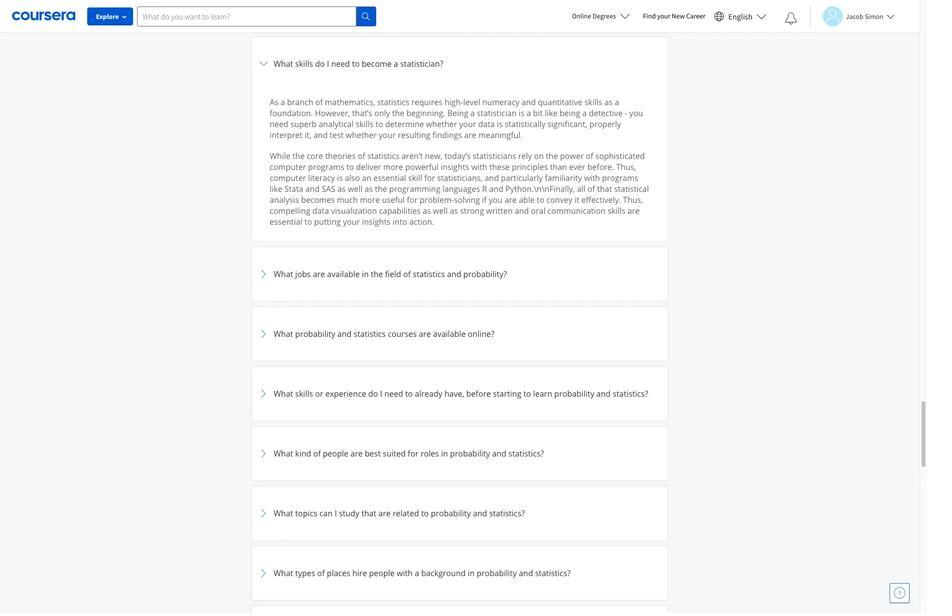 Task type: vqa. For each thing, say whether or not it's contained in the screenshot.
leftmost you're
no



Task type: locate. For each thing, give the bounding box(es) containing it.
with up effectively.
[[584, 173, 600, 184]]

bit
[[533, 108, 543, 119]]

1 horizontal spatial well
[[433, 205, 448, 216]]

the right on at top right
[[546, 151, 558, 162]]

as
[[270, 97, 279, 108]]

people right 'kind'
[[323, 448, 349, 459]]

places
[[327, 568, 351, 579]]

data
[[479, 119, 495, 130], [313, 205, 329, 216]]

well up visualization
[[348, 184, 363, 195]]

are right jobs
[[313, 269, 325, 280]]

probability
[[295, 329, 336, 340], [555, 389, 595, 399], [450, 448, 490, 459], [431, 508, 471, 519], [477, 568, 517, 579]]

what for what topics can i study that are related to probability and statistics?
[[274, 508, 293, 519]]

are left best
[[351, 448, 363, 459]]

what topics can i study that are related to probability and statistics?
[[274, 508, 525, 519]]

you right -
[[630, 108, 643, 119]]

1 horizontal spatial need
[[331, 58, 350, 69]]

statisticians
[[473, 151, 517, 162]]

to right the that's
[[376, 119, 383, 130]]

0 vertical spatial well
[[348, 184, 363, 195]]

1 vertical spatial essential
[[270, 216, 303, 227]]

computer up stata
[[270, 162, 306, 173]]

and inside what jobs are available in the field of statistics and probability? 'dropdown button'
[[447, 269, 462, 280]]

essential up useful
[[374, 173, 406, 184]]

1 horizontal spatial that
[[598, 184, 612, 195]]

skills left the "or"
[[295, 389, 313, 399]]

0 horizontal spatial need
[[270, 119, 289, 130]]

0 horizontal spatial essential
[[270, 216, 303, 227]]

need
[[331, 58, 350, 69], [270, 119, 289, 130], [385, 389, 403, 399]]

2 vertical spatial in
[[468, 568, 475, 579]]

chevron right image inside what kind of people are best suited for roles in probability and statistics? dropdown button
[[258, 448, 270, 460]]

6 chevron right image from the top
[[258, 568, 270, 580]]

data down numeracy
[[479, 119, 495, 130]]

0 vertical spatial available
[[327, 269, 360, 280]]

of right field at left top
[[404, 269, 411, 280]]

7 what from the top
[[274, 568, 293, 579]]

1 horizontal spatial people
[[369, 568, 395, 579]]

like left stata
[[270, 184, 283, 195]]

that right study
[[362, 508, 377, 519]]

1 horizontal spatial programs
[[602, 173, 639, 184]]

1 vertical spatial insights
[[362, 216, 391, 227]]

of right 'kind'
[[313, 448, 321, 459]]

available inside what jobs are available in the field of statistics and probability? 'dropdown button'
[[327, 269, 360, 280]]

english
[[729, 11, 753, 21]]

statistics left courses
[[354, 329, 386, 340]]

1 horizontal spatial available
[[433, 329, 466, 340]]

in right background
[[468, 568, 475, 579]]

6 what from the top
[[274, 508, 293, 519]]

0 horizontal spatial programs
[[308, 162, 345, 173]]

insights
[[441, 162, 470, 173], [362, 216, 391, 227]]

whether
[[426, 119, 457, 130], [346, 130, 377, 141]]

chevron right image inside what jobs are available in the field of statistics and probability? 'dropdown button'
[[258, 268, 270, 280]]

your
[[658, 11, 671, 20], [459, 119, 476, 130], [379, 130, 396, 141], [343, 216, 360, 227]]

2 chevron right image from the top
[[258, 328, 270, 340]]

1 vertical spatial in
[[441, 448, 448, 459]]

in inside dropdown button
[[441, 448, 448, 459]]

programs down sophisticated on the top of the page
[[602, 173, 639, 184]]

1 vertical spatial that
[[362, 508, 377, 519]]

chevron right image inside what probability and statistics courses are available online? dropdown button
[[258, 328, 270, 340]]

chevron right image for what probability and statistics courses are available online?
[[258, 328, 270, 340]]

need left the already
[[385, 389, 403, 399]]

being
[[560, 108, 581, 119]]

2 list item from the top
[[251, 36, 669, 247]]

people inside what kind of people are best suited for roles in probability and statistics? dropdown button
[[323, 448, 349, 459]]

what inside list item
[[274, 448, 293, 459]]

thus, up statistical
[[617, 162, 637, 173]]

of right ever
[[586, 151, 594, 162]]

chevron right image for what skills or experience do i need to already have, before starting to learn probability and statistics?
[[258, 388, 270, 400]]

more left skill
[[384, 162, 404, 173]]

is left also
[[337, 173, 343, 184]]

-
[[625, 108, 628, 119]]

of right branch
[[316, 97, 323, 108]]

1 horizontal spatial essential
[[374, 173, 406, 184]]

0 vertical spatial in
[[362, 269, 369, 280]]

find your new career link
[[638, 10, 711, 22]]

1 vertical spatial thus,
[[623, 195, 643, 205]]

statistics
[[377, 97, 410, 108], [368, 151, 400, 162], [413, 269, 445, 280], [354, 329, 386, 340]]

the inside what jobs are available in the field of statistics and probability? 'dropdown button'
[[371, 269, 383, 280]]

of inside 'dropdown button'
[[404, 269, 411, 280]]

need inside list item
[[385, 389, 403, 399]]

need down as
[[270, 119, 289, 130]]

suited
[[383, 448, 406, 459]]

programs up the sas
[[308, 162, 345, 173]]

as a branch of mathematics, statistics requires high-level numeracy and quantitative skills as a foundation. however, that's only the beginning. being a statistician is a bit like being a detective - you need superb analytical skills to determine whether your data is statistically significant, properly interpret it, and test whether your resulting findings are meaningful.
[[270, 97, 643, 141]]

thus,
[[617, 162, 637, 173], [623, 195, 643, 205]]

learn
[[533, 389, 553, 399]]

what jobs are available in the field of statistics and probability?
[[274, 269, 507, 280]]

1 horizontal spatial is
[[497, 119, 503, 130]]

online degrees
[[572, 11, 616, 20]]

online degrees button
[[564, 5, 638, 27]]

need inside the as a branch of mathematics, statistics requires high-level numeracy and quantitative skills as a foundation. however, that's only the beginning. being a statistician is a bit like being a detective - you need superb analytical skills to determine whether your data is statistically significant, properly interpret it, and test whether your resulting findings are meaningful.
[[270, 119, 289, 130]]

1 vertical spatial do
[[369, 389, 378, 399]]

to
[[352, 58, 360, 69], [376, 119, 383, 130], [347, 162, 354, 173], [537, 195, 545, 205], [305, 216, 312, 227], [405, 389, 413, 399], [524, 389, 531, 399], [421, 508, 429, 519]]

0 horizontal spatial available
[[327, 269, 360, 280]]

what kind of people are best suited for roles in probability and statistics? list item
[[251, 426, 669, 481]]

0 horizontal spatial do
[[315, 58, 325, 69]]

1 vertical spatial for
[[407, 195, 418, 205]]

able
[[519, 195, 535, 205]]

in right roles
[[441, 448, 448, 459]]

1 horizontal spatial data
[[479, 119, 495, 130]]

5 what from the top
[[274, 448, 293, 459]]

0 vertical spatial do
[[315, 58, 325, 69]]

much
[[337, 195, 358, 205]]

more
[[384, 162, 404, 173], [360, 195, 380, 205]]

1 horizontal spatial like
[[545, 108, 558, 119]]

essential
[[374, 173, 406, 184], [270, 216, 303, 227]]

like inside the as a branch of mathematics, statistics requires high-level numeracy and quantitative skills as a foundation. however, that's only the beginning. being a statistician is a bit like being a detective - you need superb analytical skills to determine whether your data is statistically significant, properly interpret it, and test whether your resulting findings are meaningful.
[[545, 108, 558, 119]]

1 vertical spatial like
[[270, 184, 283, 195]]

that down before.
[[598, 184, 612, 195]]

1 chevron right image from the top
[[258, 268, 270, 280]]

to left learn
[[524, 389, 531, 399]]

i inside list item
[[335, 508, 337, 519]]

to left deliver
[[347, 162, 354, 173]]

you
[[630, 108, 643, 119], [489, 195, 503, 205]]

with left background
[[397, 568, 413, 579]]

mathematics,
[[325, 97, 375, 108]]

chevron right image
[[258, 268, 270, 280], [258, 328, 270, 340], [258, 388, 270, 400], [258, 448, 270, 460], [258, 508, 270, 520], [258, 568, 270, 580]]

whether down the high-
[[426, 119, 457, 130]]

1 horizontal spatial you
[[630, 108, 643, 119]]

career
[[687, 11, 706, 20]]

0 vertical spatial like
[[545, 108, 558, 119]]

find your new career
[[643, 11, 706, 20]]

0 vertical spatial people
[[323, 448, 349, 459]]

for left roles
[[408, 448, 419, 459]]

while
[[270, 151, 291, 162]]

list item
[[251, 0, 669, 37], [251, 36, 669, 247], [251, 606, 669, 613]]

0 horizontal spatial like
[[270, 184, 283, 195]]

are right findings
[[464, 130, 477, 141]]

available left the online?
[[433, 329, 466, 340]]

statistics inside the as a branch of mathematics, statistics requires high-level numeracy and quantitative skills as a foundation. however, that's only the beginning. being a statistician is a bit like being a detective - you need superb analytical skills to determine whether your data is statistically significant, properly interpret it, and test whether your resulting findings are meaningful.
[[377, 97, 410, 108]]

chevron right image
[[258, 58, 270, 70]]

chevron down image
[[38, 15, 45, 22]]

your right find
[[658, 11, 671, 20]]

you inside the as a branch of mathematics, statistics requires high-level numeracy and quantitative skills as a foundation. however, that's only the beginning. being a statistician is a bit like being a detective - you need superb analytical skills to determine whether your data is statistically significant, properly interpret it, and test whether your resulting findings are meaningful.
[[630, 108, 643, 119]]

available
[[327, 269, 360, 280], [433, 329, 466, 340]]

0 vertical spatial thus,
[[617, 162, 637, 173]]

What do you want to learn? text field
[[137, 6, 357, 26]]

1 horizontal spatial do
[[369, 389, 378, 399]]

superb
[[291, 119, 317, 130]]

your inside while the core theories of statistics aren't new, today's statisticians rely on the power of sophisticated computer programs to deliver more powerful insights with these principles than ever before. thus, computer literacy is also an essential skill for statisticians, and particularly familiarity with programs like stata and sas as well as the programming languages r and python.\n\nfinally, all of that statistical analysis becomes much more useful for problem-solving if you are able to convey it effectively. thus, compelling data visualization capabilities as well as strong written and oral communication skills are essential to putting your insights into action.
[[343, 216, 360, 227]]

0 horizontal spatial data
[[313, 205, 329, 216]]

what skills do i need to become a statistician?
[[274, 58, 444, 69]]

None search field
[[137, 6, 377, 26]]

your down much
[[343, 216, 360, 227]]

in
[[362, 269, 369, 280], [441, 448, 448, 459], [468, 568, 475, 579]]

is left bit
[[519, 108, 525, 119]]

to inside the as a branch of mathematics, statistics requires high-level numeracy and quantitative skills as a foundation. however, that's only the beginning. being a statistician is a bit like being a detective - you need superb analytical skills to determine whether your data is statistically significant, properly interpret it, and test whether your resulting findings are meaningful.
[[376, 119, 383, 130]]

to right related
[[421, 508, 429, 519]]

that inside dropdown button
[[362, 508, 377, 519]]

are inside 'dropdown button'
[[313, 269, 325, 280]]

the right 'only'
[[392, 108, 405, 119]]

statistically
[[505, 119, 546, 130]]

as right the sas
[[338, 184, 346, 195]]

0 vertical spatial you
[[630, 108, 643, 119]]

statistics? inside list item
[[509, 448, 544, 459]]

1 vertical spatial data
[[313, 205, 329, 216]]

essential down analysis
[[270, 216, 303, 227]]

of right all
[[588, 184, 595, 195]]

jobs
[[295, 269, 311, 280]]

i right experience
[[380, 389, 383, 399]]

0 vertical spatial i
[[327, 58, 329, 69]]

1 vertical spatial available
[[433, 329, 466, 340]]

chevron right image inside what types of places hire people with a background in probability and statistics? dropdown button
[[258, 568, 270, 580]]

to left putting
[[305, 216, 312, 227]]

field
[[385, 269, 401, 280]]

principles
[[512, 162, 548, 173]]

do
[[315, 58, 325, 69], [369, 389, 378, 399]]

stata
[[285, 184, 303, 195]]

0 vertical spatial data
[[479, 119, 495, 130]]

what inside dropdown button
[[274, 568, 293, 579]]

0 horizontal spatial with
[[397, 568, 413, 579]]

in left field at left top
[[362, 269, 369, 280]]

statistics up determine
[[377, 97, 410, 108]]

skills inside what skills or experience do i need to already have, before starting to learn probability and statistics? dropdown button
[[295, 389, 313, 399]]

new
[[672, 11, 685, 20]]

1 horizontal spatial in
[[441, 448, 448, 459]]

with inside dropdown button
[[397, 568, 413, 579]]

2 horizontal spatial in
[[468, 568, 475, 579]]

statisticians,
[[437, 173, 483, 184]]

0 horizontal spatial in
[[362, 269, 369, 280]]

chevron right image for what jobs are available in the field of statistics and probability?
[[258, 268, 270, 280]]

2 what from the top
[[274, 269, 293, 280]]

2 vertical spatial for
[[408, 448, 419, 459]]

1 computer from the top
[[270, 162, 306, 173]]

with left these
[[472, 162, 488, 173]]

like right bit
[[545, 108, 558, 119]]

skills up the properly at right top
[[585, 97, 603, 108]]

1 what from the top
[[274, 58, 293, 69]]

numeracy
[[483, 97, 520, 108]]

is inside while the core theories of statistics aren't new, today's statisticians rely on the power of sophisticated computer programs to deliver more powerful insights with these principles than ever before. thus, computer literacy is also an essential skill for statisticians, and particularly familiarity with programs like stata and sas as well as the programming languages r and python.\n\nfinally, all of that statistical analysis becomes much more useful for problem-solving if you are able to convey it effectively. thus, compelling data visualization capabilities as well as strong written and oral communication skills are essential to putting your insights into action.
[[337, 173, 343, 184]]

0 vertical spatial insights
[[441, 162, 470, 173]]

that inside while the core theories of statistics aren't new, today's statisticians rely on the power of sophisticated computer programs to deliver more powerful insights with these principles than ever before. thus, computer literacy is also an essential skill for statisticians, and particularly familiarity with programs like stata and sas as well as the programming languages r and python.\n\nfinally, all of that statistical analysis becomes much more useful for problem-solving if you are able to convey it effectively. thus, compelling data visualization capabilities as well as strong written and oral communication skills are essential to putting your insights into action.
[[598, 184, 612, 195]]

as left -
[[605, 97, 613, 108]]

what skills or experience do i need to already have, before starting to learn probability and statistics? list item
[[251, 367, 669, 421]]

skills down statistical
[[608, 205, 626, 216]]

for right skill
[[425, 173, 435, 184]]

4 chevron right image from the top
[[258, 448, 270, 460]]

in inside 'dropdown button'
[[362, 269, 369, 280]]

computer up analysis
[[270, 173, 306, 184]]

what for what jobs are available in the field of statistics and probability?
[[274, 269, 293, 280]]

statistics up an
[[368, 151, 400, 162]]

online
[[572, 11, 592, 20]]

chevron right image inside what skills or experience do i need to already have, before starting to learn probability and statistics? dropdown button
[[258, 388, 270, 400]]

useful
[[382, 195, 405, 205]]

3 what from the top
[[274, 329, 293, 340]]

0 horizontal spatial insights
[[362, 216, 391, 227]]

what inside 'dropdown button'
[[274, 269, 293, 280]]

2 vertical spatial i
[[335, 508, 337, 519]]

0 horizontal spatial that
[[362, 508, 377, 519]]

people right 'hire'
[[369, 568, 395, 579]]

insights left into
[[362, 216, 391, 227]]

as right also
[[365, 184, 373, 195]]

are
[[464, 130, 477, 141], [505, 195, 517, 205], [628, 205, 640, 216], [313, 269, 325, 280], [419, 329, 431, 340], [351, 448, 363, 459], [379, 508, 391, 519]]

in inside dropdown button
[[468, 568, 475, 579]]

what topics can i study that are related to probability and statistics? list item
[[251, 486, 669, 541]]

0 horizontal spatial people
[[323, 448, 349, 459]]

2 vertical spatial need
[[385, 389, 403, 399]]

to inside list item
[[421, 508, 429, 519]]

of right theories
[[358, 151, 366, 162]]

as down programming
[[423, 205, 431, 216]]

statistics inside while the core theories of statistics aren't new, today's statisticians rely on the power of sophisticated computer programs to deliver more powerful insights with these principles than ever before. thus, computer literacy is also an essential skill for statisticians, and particularly familiarity with programs like stata and sas as well as the programming languages r and python.\n\nfinally, all of that statistical analysis becomes much more useful for problem-solving if you are able to convey it effectively. thus, compelling data visualization capabilities as well as strong written and oral communication skills are essential to putting your insights into action.
[[368, 151, 400, 162]]

i up mathematics,
[[327, 58, 329, 69]]

1 vertical spatial well
[[433, 205, 448, 216]]

1 vertical spatial people
[[369, 568, 395, 579]]

and inside what topics can i study that are related to probability and statistics? dropdown button
[[473, 508, 487, 519]]

are left related
[[379, 508, 391, 519]]

3 chevron right image from the top
[[258, 388, 270, 400]]

like
[[545, 108, 558, 119], [270, 184, 283, 195]]

that
[[598, 184, 612, 195], [362, 508, 377, 519]]

resulting
[[398, 130, 431, 141]]

chevron right image inside what topics can i study that are related to probability and statistics? dropdown button
[[258, 508, 270, 520]]

to left become
[[352, 58, 360, 69]]

1 vertical spatial i
[[380, 389, 383, 399]]

well
[[348, 184, 363, 195], [433, 205, 448, 216]]

background
[[422, 568, 466, 579]]

0 horizontal spatial you
[[489, 195, 503, 205]]

skills up branch
[[295, 58, 313, 69]]

rely
[[519, 151, 532, 162]]

0 horizontal spatial is
[[337, 173, 343, 184]]

2 horizontal spatial need
[[385, 389, 403, 399]]

0 vertical spatial more
[[384, 162, 404, 173]]

thus, right effectively.
[[623, 195, 643, 205]]

0 horizontal spatial i
[[327, 58, 329, 69]]

more down an
[[360, 195, 380, 205]]

effectively.
[[582, 195, 621, 205]]

do inside list item
[[369, 389, 378, 399]]

for right useful
[[407, 195, 418, 205]]

available right jobs
[[327, 269, 360, 280]]

i right can
[[335, 508, 337, 519]]

of right types
[[318, 568, 325, 579]]

skills
[[295, 58, 313, 69], [585, 97, 603, 108], [356, 119, 374, 130], [608, 205, 626, 216], [295, 389, 313, 399]]

is down numeracy
[[497, 119, 503, 130]]

explore
[[96, 12, 119, 21]]

what for what kind of people are best suited for roles in probability and statistics?
[[274, 448, 293, 459]]

5 chevron right image from the top
[[258, 508, 270, 520]]

probability inside list item
[[555, 389, 595, 399]]

1 vertical spatial more
[[360, 195, 380, 205]]

show notifications image
[[786, 12, 798, 24]]

well left solving
[[433, 205, 448, 216]]

familiarity
[[545, 173, 582, 184]]

the left field at left top
[[371, 269, 383, 280]]

2 horizontal spatial i
[[380, 389, 383, 399]]

you right if
[[489, 195, 503, 205]]

i
[[327, 58, 329, 69], [380, 389, 383, 399], [335, 508, 337, 519]]

insights up languages
[[441, 162, 470, 173]]

what inside list item
[[274, 389, 293, 399]]

core
[[307, 151, 323, 162]]

whether down the that's
[[346, 130, 377, 141]]

jacob simon
[[846, 12, 884, 21]]

data down the sas
[[313, 205, 329, 216]]

action.
[[410, 216, 434, 227]]

1 vertical spatial you
[[489, 195, 503, 205]]

4 what from the top
[[274, 389, 293, 399]]

1 horizontal spatial i
[[335, 508, 337, 519]]

need left become
[[331, 58, 350, 69]]

data inside while the core theories of statistics aren't new, today's statisticians rely on the power of sophisticated computer programs to deliver more powerful insights with these principles than ever before. thus, computer literacy is also an essential skill for statisticians, and particularly familiarity with programs like stata and sas as well as the programming languages r and python.\n\nfinally, all of that statistical analysis becomes much more useful for problem-solving if you are able to convey it effectively. thus, compelling data visualization capabilities as well as strong written and oral communication skills are essential to putting your insights into action.
[[313, 205, 329, 216]]

for
[[425, 173, 435, 184], [407, 195, 418, 205], [408, 448, 419, 459]]

statistics right field at left top
[[413, 269, 445, 280]]

0 vertical spatial that
[[598, 184, 612, 195]]

statistician?
[[400, 58, 444, 69]]

1 vertical spatial need
[[270, 119, 289, 130]]

a inside what skills do i need to become a statistician? dropdown button
[[394, 58, 398, 69]]



Task type: describe. For each thing, give the bounding box(es) containing it.
types
[[295, 568, 315, 579]]

of inside dropdown button
[[318, 568, 325, 579]]

solving
[[454, 195, 480, 205]]

that's
[[352, 108, 373, 119]]

online?
[[468, 329, 495, 340]]

1 list item from the top
[[251, 0, 669, 37]]

what skills or experience do i need to already have, before starting to learn probability and statistics? button
[[258, 373, 662, 415]]

aren't
[[402, 151, 423, 162]]

new,
[[425, 151, 443, 162]]

statistics inside 'dropdown button'
[[413, 269, 445, 280]]

what kind of people are best suited for roles in probability and statistics? button
[[258, 433, 662, 475]]

your inside 'link'
[[658, 11, 671, 20]]

what types of places hire people with a background in probability and statistics? list item
[[251, 546, 669, 601]]

statistics? inside list item
[[613, 389, 649, 399]]

0 horizontal spatial whether
[[346, 130, 377, 141]]

kind
[[295, 448, 311, 459]]

for inside dropdown button
[[408, 448, 419, 459]]

are right courses
[[419, 329, 431, 340]]

probability?
[[464, 269, 507, 280]]

what probability and statistics courses are available online? list item
[[251, 307, 669, 362]]

are inside the as a branch of mathematics, statistics requires high-level numeracy and quantitative skills as a foundation. however, that's only the beginning. being a statistician is a bit like being a detective - you need superb analytical skills to determine whether your data is statistically significant, properly interpret it, and test whether your resulting findings are meaningful.
[[464, 130, 477, 141]]

as inside the as a branch of mathematics, statistics requires high-level numeracy and quantitative skills as a foundation. however, that's only the beginning. being a statistician is a bit like being a detective - you need superb analytical skills to determine whether your data is statistically significant, properly interpret it, and test whether your resulting findings are meaningful.
[[605, 97, 613, 108]]

best
[[365, 448, 381, 459]]

the left core
[[293, 151, 305, 162]]

an
[[362, 173, 372, 184]]

probability inside dropdown button
[[477, 568, 517, 579]]

in for suited
[[441, 448, 448, 459]]

english button
[[711, 0, 771, 32]]

coursera image
[[12, 8, 75, 24]]

statistician
[[477, 108, 517, 119]]

the inside the as a branch of mathematics, statistics requires high-level numeracy and quantitative skills as a foundation. however, that's only the beginning. being a statistician is a bit like being a detective - you need superb analytical skills to determine whether your data is statistically significant, properly interpret it, and test whether your resulting findings are meaningful.
[[392, 108, 405, 119]]

and inside what types of places hire people with a background in probability and statistics? dropdown button
[[519, 568, 533, 579]]

0 vertical spatial need
[[331, 58, 350, 69]]

strong
[[460, 205, 484, 216]]

have,
[[445, 389, 465, 399]]

languages
[[443, 184, 480, 195]]

what types of places hire people with a background in probability and statistics? button
[[258, 553, 662, 595]]

find
[[643, 11, 656, 20]]

data inside the as a branch of mathematics, statistics requires high-level numeracy and quantitative skills as a foundation. however, that's only the beginning. being a statistician is a bit like being a detective - you need superb analytical skills to determine whether your data is statistically significant, properly interpret it, and test whether your resulting findings are meaningful.
[[479, 119, 495, 130]]

quantitative
[[538, 97, 583, 108]]

skill
[[408, 173, 423, 184]]

properly
[[590, 119, 621, 130]]

requires
[[412, 97, 443, 108]]

i for study
[[335, 508, 337, 519]]

are left able
[[505, 195, 517, 205]]

determine
[[386, 119, 424, 130]]

study
[[339, 508, 360, 519]]

what for what skills or experience do i need to already have, before starting to learn probability and statistics?
[[274, 389, 293, 399]]

beginning.
[[407, 108, 446, 119]]

analysis
[[270, 195, 299, 205]]

the right an
[[375, 184, 387, 195]]

i for need
[[327, 58, 329, 69]]

2 horizontal spatial with
[[584, 173, 600, 184]]

statistics? inside dropdown button
[[535, 568, 571, 579]]

like inside while the core theories of statistics aren't new, today's statisticians rely on the power of sophisticated computer programs to deliver more powerful insights with these principles than ever before. thus, computer literacy is also an essential skill for statisticians, and particularly familiarity with programs like stata and sas as well as the programming languages r and python.\n\nfinally, all of that statistical analysis becomes much more useful for problem-solving if you are able to convey it effectively. thus, compelling data visualization capabilities as well as strong written and oral communication skills are essential to putting your insights into action.
[[270, 184, 283, 195]]

in for with
[[468, 568, 475, 579]]

your down level
[[459, 119, 476, 130]]

what kind of people are best suited for roles in probability and statistics?
[[274, 448, 544, 459]]

jacob
[[846, 12, 864, 21]]

become
[[362, 58, 392, 69]]

i inside list item
[[380, 389, 383, 399]]

what for what probability and statistics courses are available online?
[[274, 329, 293, 340]]

are down statistical
[[628, 205, 640, 216]]

capabilities
[[379, 205, 421, 216]]

hire
[[353, 568, 367, 579]]

courses
[[388, 329, 417, 340]]

probability inside list item
[[450, 448, 490, 459]]

what probability and statistics courses are available online? button
[[258, 313, 662, 355]]

what topics can i study that are related to probability and statistics? button
[[258, 493, 662, 535]]

problem-
[[420, 195, 454, 205]]

chevron right image for what topics can i study that are related to probability and statistics?
[[258, 508, 270, 520]]

available inside what probability and statistics courses are available online? dropdown button
[[433, 329, 466, 340]]

of inside dropdown button
[[313, 448, 321, 459]]

of inside the as a branch of mathematics, statistics requires high-level numeracy and quantitative skills as a foundation. however, that's only the beginning. being a statistician is a bit like being a detective - you need superb analytical skills to determine whether your data is statistically significant, properly interpret it, and test whether your resulting findings are meaningful.
[[316, 97, 323, 108]]

0 horizontal spatial more
[[360, 195, 380, 205]]

what for what types of places hire people with a background in probability and statistics?
[[274, 568, 293, 579]]

you inside while the core theories of statistics aren't new, today's statisticians rely on the power of sophisticated computer programs to deliver more powerful insights with these principles than ever before. thus, computer literacy is also an essential skill for statisticians, and particularly familiarity with programs like stata and sas as well as the programming languages r and python.\n\nfinally, all of that statistical analysis becomes much more useful for problem-solving if you are able to convey it effectively. thus, compelling data visualization capabilities as well as strong written and oral communication skills are essential to putting your insights into action.
[[489, 195, 503, 205]]

1 horizontal spatial with
[[472, 162, 488, 173]]

ever
[[569, 162, 586, 173]]

what skills do i need to become a statistician? button
[[258, 43, 662, 85]]

convey
[[547, 195, 573, 205]]

related
[[393, 508, 419, 519]]

deliver
[[356, 162, 381, 173]]

foundation.
[[270, 108, 313, 119]]

and inside what kind of people are best suited for roles in probability and statistics? dropdown button
[[492, 448, 507, 459]]

to left the already
[[405, 389, 413, 399]]

level
[[464, 97, 481, 108]]

all
[[577, 184, 586, 195]]

1 horizontal spatial insights
[[441, 162, 470, 173]]

what jobs are available in the field of statistics and probability? list item
[[251, 247, 669, 302]]

theories
[[325, 151, 356, 162]]

simon
[[865, 12, 884, 21]]

particularly
[[501, 173, 543, 184]]

chevron right image for what types of places hire people with a background in probability and statistics?
[[258, 568, 270, 580]]

2 horizontal spatial is
[[519, 108, 525, 119]]

what probability and statistics courses are available online?
[[274, 329, 495, 340]]

what for what skills do i need to become a statistician?
[[274, 58, 293, 69]]

being
[[448, 108, 469, 119]]

3 list item from the top
[[251, 606, 669, 613]]

detective
[[589, 108, 623, 119]]

skills inside while the core theories of statistics aren't new, today's statisticians rely on the power of sophisticated computer programs to deliver more powerful insights with these principles than ever before. thus, computer literacy is also an essential skill for statisticians, and particularly familiarity with programs like stata and sas as well as the programming languages r and python.\n\nfinally, all of that statistical analysis becomes much more useful for problem-solving if you are able to convey it effectively. thus, compelling data visualization capabilities as well as strong written and oral communication skills are essential to putting your insights into action.
[[608, 205, 626, 216]]

statistics inside dropdown button
[[354, 329, 386, 340]]

programming
[[389, 184, 441, 195]]

significant,
[[548, 119, 588, 130]]

2 computer from the top
[[270, 173, 306, 184]]

1 horizontal spatial whether
[[426, 119, 457, 130]]

high-
[[445, 97, 464, 108]]

what jobs are available in the field of statistics and probability? button
[[258, 253, 662, 295]]

only
[[375, 108, 390, 119]]

sophisticated
[[596, 151, 645, 162]]

analytical
[[319, 119, 354, 130]]

what types of places hire people with a background in probability and statistics?
[[274, 568, 571, 579]]

and inside what probability and statistics courses are available online? dropdown button
[[338, 329, 352, 340]]

into
[[393, 216, 407, 227]]

findings
[[433, 130, 462, 141]]

1 horizontal spatial more
[[384, 162, 404, 173]]

as left strong at top
[[450, 205, 458, 216]]

0 vertical spatial essential
[[374, 173, 406, 184]]

degrees
[[593, 11, 616, 20]]

powerful
[[406, 162, 439, 173]]

list item containing what skills do i need to become a statistician?
[[251, 36, 669, 247]]

already
[[415, 389, 443, 399]]

what skills or experience do i need to already have, before starting to learn probability and statistics?
[[274, 389, 649, 399]]

are inside list item
[[351, 448, 363, 459]]

a inside what types of places hire people with a background in probability and statistics? dropdown button
[[415, 568, 419, 579]]

people inside what types of places hire people with a background in probability and statistics? dropdown button
[[369, 568, 395, 579]]

skills inside what skills do i need to become a statistician? dropdown button
[[295, 58, 313, 69]]

before
[[467, 389, 491, 399]]

visualization
[[331, 205, 377, 216]]

python.\n\nfinally,
[[506, 184, 575, 195]]

your down 'only'
[[379, 130, 396, 141]]

to right able
[[537, 195, 545, 205]]

and inside what skills or experience do i need to already have, before starting to learn probability and statistics? dropdown button
[[597, 389, 611, 399]]

statistical
[[615, 184, 649, 195]]

test
[[330, 130, 344, 141]]

communication
[[548, 205, 606, 216]]

help center image
[[894, 588, 906, 599]]

becomes
[[301, 195, 335, 205]]

it,
[[305, 130, 312, 141]]

0 vertical spatial for
[[425, 173, 435, 184]]

chevron right image for what kind of people are best suited for roles in probability and statistics?
[[258, 448, 270, 460]]

written
[[486, 205, 513, 216]]

jacob simon button
[[810, 6, 895, 26]]

0 horizontal spatial well
[[348, 184, 363, 195]]

skills left 'only'
[[356, 119, 374, 130]]



